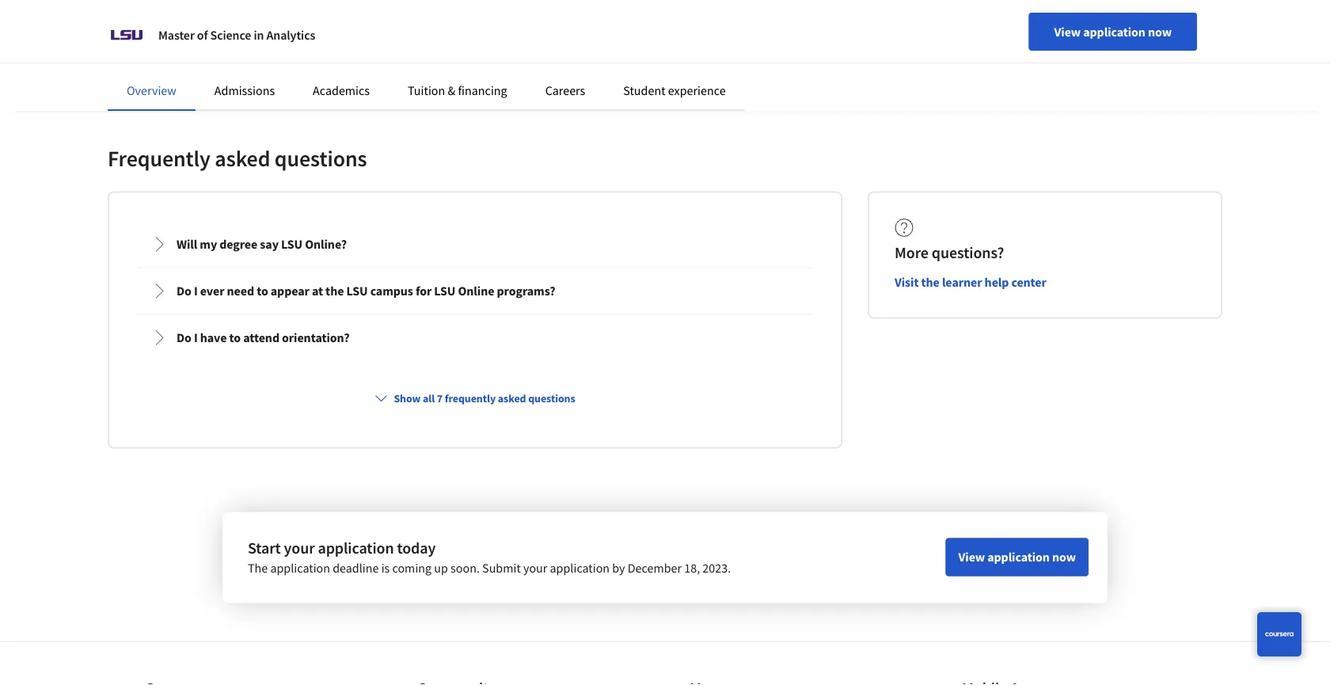 Task type: describe. For each thing, give the bounding box(es) containing it.
need
[[227, 283, 254, 299]]

appear
[[271, 283, 310, 299]]

show
[[394, 391, 421, 405]]

in
[[254, 27, 264, 43]]

7
[[437, 391, 443, 405]]

2023 for february 6, 2023
[[1030, 35, 1053, 49]]

will
[[177, 236, 197, 252]]

experience
[[668, 82, 726, 98]]

february for february 28, 2023
[[125, 35, 167, 49]]

view application now button for master of science in analytics
[[1030, 13, 1198, 51]]

do i ever need to appear at the lsu campus for lsu online programs? button
[[139, 269, 812, 313]]

is
[[382, 560, 390, 576]]

2 horizontal spatial lsu
[[434, 283, 456, 299]]

today
[[397, 538, 436, 558]]

up
[[434, 560, 448, 576]]

now for master of science in analytics
[[1149, 24, 1173, 40]]

online
[[458, 283, 495, 299]]

february 28, 2023
[[125, 35, 207, 49]]

student
[[624, 82, 666, 98]]

coming
[[393, 560, 432, 576]]

more
[[895, 242, 929, 262]]

more for 28,
[[159, 9, 188, 25]]

1 horizontal spatial lsu
[[347, 283, 368, 299]]

science
[[210, 27, 251, 43]]

view application now for master of science in analytics
[[1055, 24, 1173, 40]]

0 horizontal spatial your
[[284, 538, 315, 558]]

have
[[200, 330, 227, 346]]

more for 6,
[[1010, 9, 1039, 25]]

frequently asked questions
[[108, 144, 367, 172]]

student experience link
[[624, 82, 726, 98]]

financing
[[458, 82, 508, 98]]

learn more for 28,
[[125, 9, 188, 25]]

i for ever
[[194, 283, 198, 299]]

more questions?
[[895, 242, 1005, 262]]

view for the application deadline is coming up soon. submit your application by december 18, 2023.
[[959, 549, 986, 565]]

show all 7 frequently asked questions button
[[369, 384, 582, 412]]

do for do i have to attend orientation?
[[177, 330, 192, 346]]

my
[[200, 236, 217, 252]]

deadline
[[333, 560, 379, 576]]

1 horizontal spatial the
[[922, 274, 940, 290]]

28,
[[169, 35, 183, 49]]

learn for february 28, 2023
[[125, 9, 157, 25]]

i for have
[[194, 330, 198, 346]]

online?
[[305, 236, 347, 252]]

view for master of science in analytics
[[1055, 24, 1081, 40]]

overview
[[127, 82, 177, 98]]

&
[[448, 82, 456, 98]]

view application now button for the application deadline is coming up soon. submit your application by december 18, 2023.
[[946, 538, 1089, 576]]

attend
[[243, 330, 280, 346]]

admissions link
[[215, 82, 275, 98]]

frequently
[[108, 144, 211, 172]]

orientation?
[[282, 330, 350, 346]]

0 vertical spatial asked
[[215, 144, 270, 172]]

ever
[[200, 283, 225, 299]]

february 6, 2023
[[976, 35, 1053, 49]]

18,
[[685, 560, 700, 576]]

do for do i ever need to appear at the lsu campus for lsu online programs?
[[177, 283, 192, 299]]

2023.
[[703, 560, 731, 576]]

master of science in analytics
[[158, 27, 316, 43]]

tuition
[[408, 82, 445, 98]]

learn more link for 6,
[[976, 9, 1039, 25]]



Task type: locate. For each thing, give the bounding box(es) containing it.
asked
[[215, 144, 270, 172], [498, 391, 526, 405]]

0 vertical spatial do
[[177, 283, 192, 299]]

learn more for 6,
[[976, 9, 1039, 25]]

0 horizontal spatial to
[[229, 330, 241, 346]]

to inside do i have to attend orientation? dropdown button
[[229, 330, 241, 346]]

learner
[[943, 274, 983, 290]]

1 vertical spatial do
[[177, 330, 192, 346]]

2023
[[185, 35, 207, 49], [1030, 35, 1053, 49]]

february left 6,
[[976, 35, 1018, 49]]

submit
[[483, 560, 521, 576]]

visit
[[895, 274, 919, 290]]

2 february from the left
[[976, 35, 1018, 49]]

asked down the admissions link
[[215, 144, 270, 172]]

1 horizontal spatial view
[[1055, 24, 1081, 40]]

learn up february 28, 2023
[[125, 9, 157, 25]]

do
[[177, 283, 192, 299], [177, 330, 192, 346]]

your right start
[[284, 538, 315, 558]]

view application now
[[1055, 24, 1173, 40], [959, 549, 1077, 565]]

0 horizontal spatial view
[[959, 549, 986, 565]]

overview link
[[127, 82, 177, 98]]

do i ever need to appear at the lsu campus for lsu online programs?
[[177, 283, 556, 299]]

louisiana state university logo image
[[108, 16, 146, 54]]

1 vertical spatial i
[[194, 330, 198, 346]]

more up 'master'
[[159, 9, 188, 25]]

2 2023 from the left
[[1030, 35, 1053, 49]]

1 horizontal spatial questions
[[529, 391, 576, 405]]

1 horizontal spatial february
[[976, 35, 1018, 49]]

2 learn more from the left
[[976, 9, 1039, 25]]

your right submit
[[524, 560, 548, 576]]

will my degree say lsu online? button
[[139, 222, 812, 266]]

2023 right the 28,
[[185, 35, 207, 49]]

1 vertical spatial view
[[959, 549, 986, 565]]

campus
[[370, 283, 413, 299]]

2 do from the top
[[177, 330, 192, 346]]

do i have to attend orientation? button
[[139, 316, 812, 360]]

lsu
[[281, 236, 303, 252], [347, 283, 368, 299], [434, 283, 456, 299]]

2023 right 6,
[[1030, 35, 1053, 49]]

0 vertical spatial now
[[1149, 24, 1173, 40]]

the
[[248, 560, 268, 576]]

the inside dropdown button
[[326, 283, 344, 299]]

the
[[922, 274, 940, 290], [326, 283, 344, 299]]

0 vertical spatial view application now button
[[1030, 13, 1198, 51]]

start your application today the application deadline is coming up soon. submit your application by december 18, 2023.
[[248, 538, 731, 576]]

1 vertical spatial view application now button
[[946, 538, 1089, 576]]

academics link
[[313, 82, 370, 98]]

1 learn more from the left
[[125, 9, 188, 25]]

february left the 28,
[[125, 35, 167, 49]]

6,
[[1020, 35, 1028, 49]]

to
[[257, 283, 268, 299], [229, 330, 241, 346]]

1 horizontal spatial 2023
[[1030, 35, 1053, 49]]

of
[[197, 27, 208, 43]]

application
[[1084, 24, 1146, 40], [318, 538, 394, 558], [988, 549, 1050, 565], [270, 560, 330, 576], [550, 560, 610, 576]]

view application now button
[[1030, 13, 1198, 51], [946, 538, 1089, 576]]

do left "have"
[[177, 330, 192, 346]]

1 learn from the left
[[125, 9, 157, 25]]

2 i from the top
[[194, 330, 198, 346]]

learn
[[125, 9, 157, 25], [976, 9, 1007, 25]]

for
[[416, 283, 432, 299]]

1 horizontal spatial now
[[1149, 24, 1173, 40]]

questions?
[[932, 242, 1005, 262]]

more up 6,
[[1010, 9, 1039, 25]]

1 horizontal spatial your
[[524, 560, 548, 576]]

0 vertical spatial i
[[194, 283, 198, 299]]

degree
[[220, 236, 258, 252]]

1 vertical spatial asked
[[498, 391, 526, 405]]

0 vertical spatial to
[[257, 283, 268, 299]]

visit the learner help center
[[895, 274, 1047, 290]]

lsu left campus
[[347, 283, 368, 299]]

learn more link for 28,
[[125, 9, 188, 25]]

say
[[260, 236, 279, 252]]

to right need
[[257, 283, 268, 299]]

tuition & financing
[[408, 82, 508, 98]]

careers
[[546, 82, 586, 98]]

lsu right the for
[[434, 283, 456, 299]]

0 horizontal spatial asked
[[215, 144, 270, 172]]

frequently
[[445, 391, 496, 405]]

academics
[[313, 82, 370, 98]]

lsu right say
[[281, 236, 303, 252]]

1 i from the top
[[194, 283, 198, 299]]

1 2023 from the left
[[185, 35, 207, 49]]

careers link
[[546, 82, 586, 98]]

0 horizontal spatial 2023
[[185, 35, 207, 49]]

0 horizontal spatial more
[[159, 9, 188, 25]]

learn up 'february 6, 2023'
[[976, 9, 1007, 25]]

learn more up 'master'
[[125, 9, 188, 25]]

1 vertical spatial to
[[229, 330, 241, 346]]

help
[[985, 274, 1010, 290]]

1 learn more link from the left
[[125, 9, 188, 25]]

all
[[423, 391, 435, 405]]

december
[[628, 560, 682, 576]]

2 learn more link from the left
[[976, 9, 1039, 25]]

1 horizontal spatial to
[[257, 283, 268, 299]]

0 horizontal spatial lsu
[[281, 236, 303, 252]]

learn for february 6, 2023
[[976, 9, 1007, 25]]

0 horizontal spatial february
[[125, 35, 167, 49]]

show all 7 frequently asked questions
[[394, 391, 576, 405]]

learn more link up 'february 6, 2023'
[[976, 9, 1039, 25]]

your
[[284, 538, 315, 558], [524, 560, 548, 576]]

programs?
[[497, 283, 556, 299]]

center
[[1012, 274, 1047, 290]]

visit the learner help center link
[[895, 273, 1047, 292]]

view application now for the application deadline is coming up soon. submit your application by december 18, 2023.
[[959, 549, 1077, 565]]

questions inside dropdown button
[[529, 391, 576, 405]]

1 horizontal spatial learn more
[[976, 9, 1039, 25]]

0 vertical spatial view
[[1055, 24, 1081, 40]]

0 horizontal spatial now
[[1053, 549, 1077, 565]]

0 vertical spatial questions
[[275, 144, 367, 172]]

0 horizontal spatial learn more
[[125, 9, 188, 25]]

1 vertical spatial your
[[524, 560, 548, 576]]

tuition & financing link
[[408, 82, 508, 98]]

learn more up 'february 6, 2023'
[[976, 9, 1039, 25]]

0 horizontal spatial the
[[326, 283, 344, 299]]

the right visit at the right top of the page
[[922, 274, 940, 290]]

february
[[125, 35, 167, 49], [976, 35, 1018, 49]]

now
[[1149, 24, 1173, 40], [1053, 549, 1077, 565]]

the right at
[[326, 283, 344, 299]]

to inside do i ever need to appear at the lsu campus for lsu online programs? dropdown button
[[257, 283, 268, 299]]

2 more from the left
[[1010, 9, 1039, 25]]

2 learn from the left
[[976, 9, 1007, 25]]

soon.
[[451, 560, 480, 576]]

i left ever
[[194, 283, 198, 299]]

by
[[613, 560, 626, 576]]

student experience
[[624, 82, 726, 98]]

learn more link
[[125, 9, 188, 25], [976, 9, 1039, 25]]

0 horizontal spatial questions
[[275, 144, 367, 172]]

collapsed list
[[135, 218, 816, 365]]

1 do from the top
[[177, 283, 192, 299]]

asked inside dropdown button
[[498, 391, 526, 405]]

0 vertical spatial view application now
[[1055, 24, 1173, 40]]

at
[[312, 283, 323, 299]]

more
[[159, 9, 188, 25], [1010, 9, 1039, 25]]

view
[[1055, 24, 1081, 40], [959, 549, 986, 565]]

to right "have"
[[229, 330, 241, 346]]

do i have to attend orientation?
[[177, 330, 350, 346]]

learn more link up 'master'
[[125, 9, 188, 25]]

1 vertical spatial questions
[[529, 391, 576, 405]]

1 more from the left
[[159, 9, 188, 25]]

now for the application deadline is coming up soon. submit your application by december 18, 2023.
[[1053, 549, 1077, 565]]

february for february 6, 2023
[[976, 35, 1018, 49]]

1 vertical spatial now
[[1053, 549, 1077, 565]]

1 february from the left
[[125, 35, 167, 49]]

0 vertical spatial your
[[284, 538, 315, 558]]

admissions
[[215, 82, 275, 98]]

1 vertical spatial view application now
[[959, 549, 1077, 565]]

do left ever
[[177, 283, 192, 299]]

1 horizontal spatial more
[[1010, 9, 1039, 25]]

analytics
[[267, 27, 316, 43]]

2023 for february 28, 2023
[[185, 35, 207, 49]]

0 horizontal spatial learn more link
[[125, 9, 188, 25]]

start
[[248, 538, 281, 558]]

0 horizontal spatial learn
[[125, 9, 157, 25]]

master
[[158, 27, 195, 43]]

1 horizontal spatial learn more link
[[976, 9, 1039, 25]]

learn more
[[125, 9, 188, 25], [976, 9, 1039, 25]]

will my degree say lsu online?
[[177, 236, 347, 252]]

asked right frequently
[[498, 391, 526, 405]]

1 horizontal spatial learn
[[976, 9, 1007, 25]]

i
[[194, 283, 198, 299], [194, 330, 198, 346]]

i left "have"
[[194, 330, 198, 346]]

1 horizontal spatial asked
[[498, 391, 526, 405]]

questions
[[275, 144, 367, 172], [529, 391, 576, 405]]



Task type: vqa. For each thing, say whether or not it's contained in the screenshot.
PROFILE image
no



